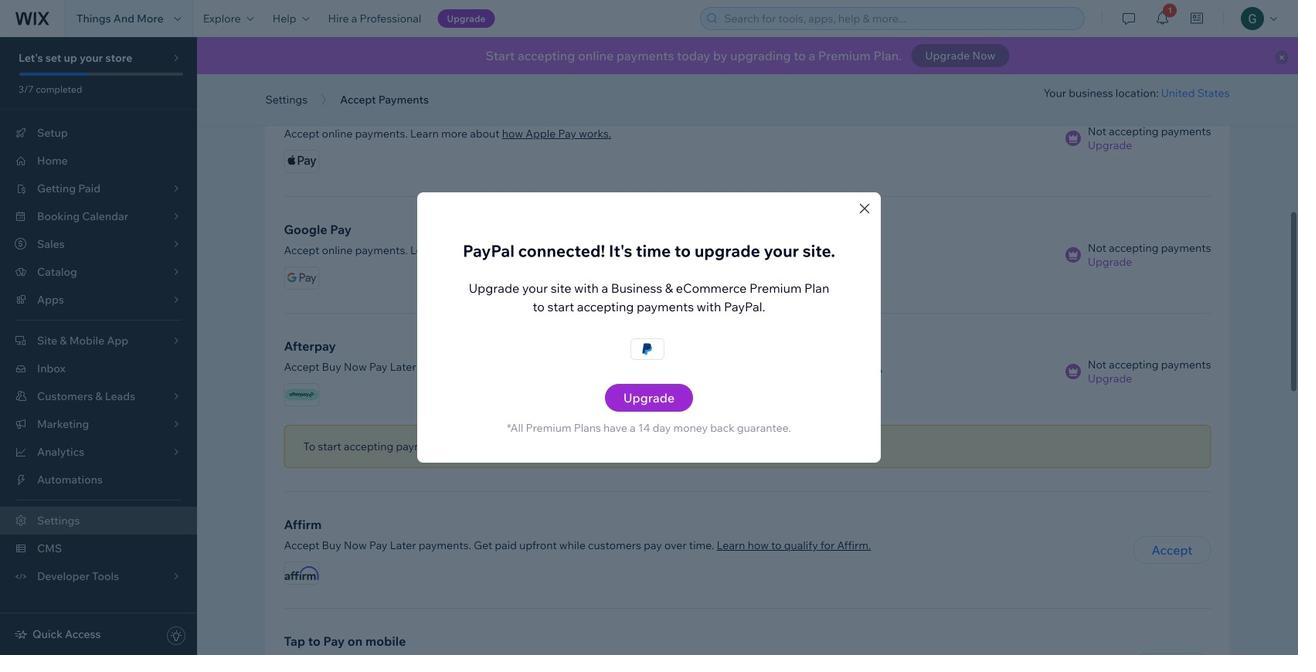 Task type: locate. For each thing, give the bounding box(es) containing it.
sidebar element
[[0, 37, 197, 655]]

alert
[[197, 37, 1299, 74]]

google pay image
[[285, 267, 319, 289]]

apple pay image
[[285, 151, 319, 172]]

Search for tools, apps, help & more... field
[[720, 8, 1080, 29]]



Task type: vqa. For each thing, say whether or not it's contained in the screenshot.
details
no



Task type: describe. For each thing, give the bounding box(es) containing it.
paypal image
[[632, 341, 664, 358]]

afterpay image
[[285, 389, 319, 401]]

affirm image
[[285, 567, 319, 580]]



